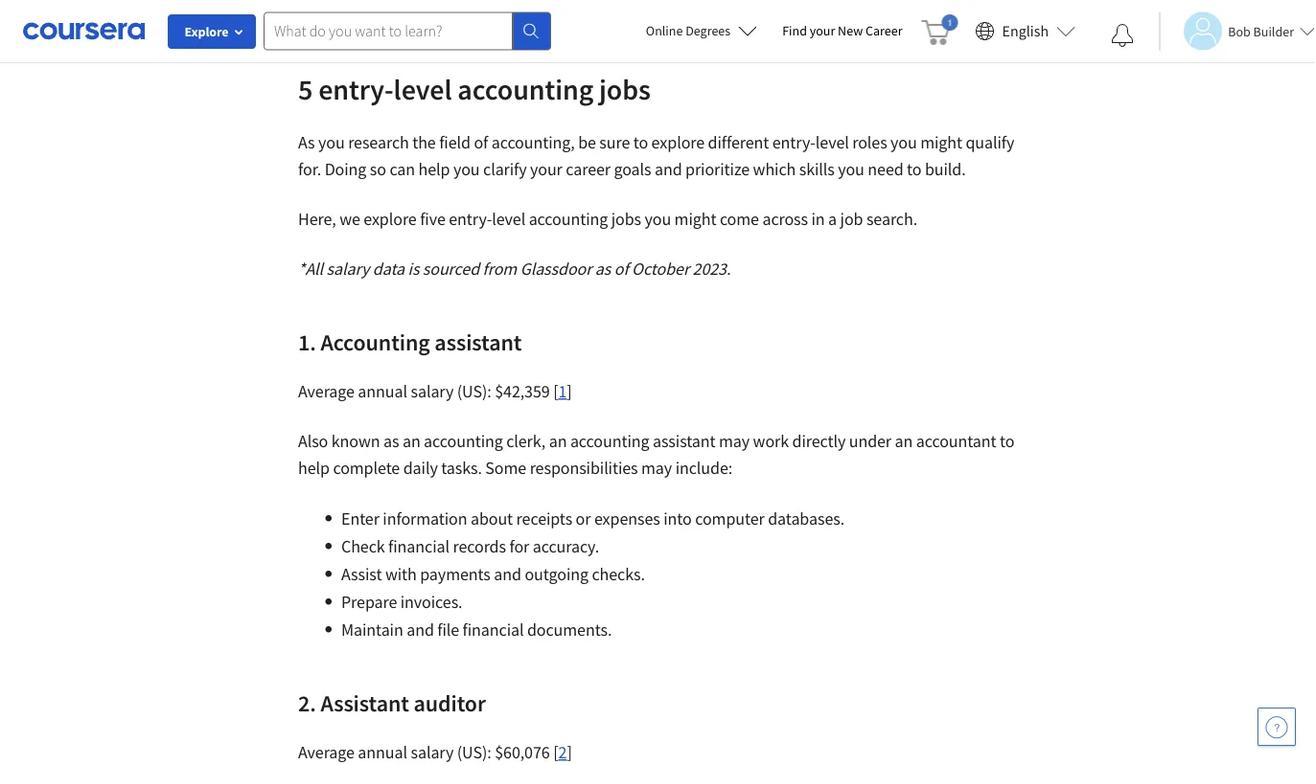 Task type: describe. For each thing, give the bounding box(es) containing it.
degree?
[[556, 1, 613, 23]]

job
[[840, 209, 863, 230]]

5
[[298, 71, 313, 107]]

across
[[763, 209, 808, 230]]

1 vertical spatial of
[[614, 258, 628, 280]]

5 entry-level accounting jobs
[[298, 71, 656, 107]]

what
[[385, 1, 422, 23]]

assist
[[341, 564, 382, 586]]

1 vertical spatial and
[[494, 564, 521, 586]]

maintain
[[341, 620, 403, 641]]

you up october
[[645, 209, 671, 230]]

accuracy.
[[533, 536, 599, 558]]

receipts
[[516, 509, 572, 530]]

degrees
[[686, 22, 731, 39]]

a
[[828, 209, 837, 230]]

computer
[[695, 509, 765, 530]]

what is an accountancy degree? a guide link
[[385, 1, 671, 23]]

build.
[[925, 159, 966, 180]]

you right as
[[318, 132, 345, 153]]

skills
[[799, 159, 835, 180]]

you down roles
[[838, 159, 864, 180]]

here, we explore five entry-level accounting jobs you might come across in a job search.
[[298, 209, 917, 230]]

expenses
[[594, 509, 660, 530]]

clerk,
[[506, 431, 546, 452]]

different
[[708, 132, 769, 153]]

0 vertical spatial as
[[595, 258, 611, 280]]

sourced
[[423, 258, 479, 280]]

sure
[[599, 132, 630, 153]]

$42,359
[[495, 381, 550, 403]]

2.
[[298, 689, 316, 718]]

and inside the as you research the field of accounting, be sure to explore different entry-level roles you might qualify for. doing so can help you clarify your career goals and prioritize which skills you need to build.
[[655, 159, 682, 180]]

average annual salary (us): $60,076 [ 2 ]
[[298, 742, 572, 764]]

1 horizontal spatial may
[[719, 431, 750, 452]]

guide
[[629, 1, 671, 23]]

accounting up "accounting,"
[[458, 71, 594, 107]]

*all salary data is sourced from glassdoor as of october 2023.
[[298, 258, 731, 280]]

builder
[[1253, 23, 1294, 40]]

include:
[[675, 458, 732, 479]]

2 vertical spatial and
[[407, 620, 434, 641]]

average annual salary (us): $42,359 [ 1 ]
[[298, 381, 572, 403]]

prioritize
[[685, 159, 750, 180]]

check
[[341, 536, 385, 558]]

the
[[412, 132, 436, 153]]

from
[[483, 258, 517, 280]]

work
[[753, 431, 789, 452]]

english
[[1002, 22, 1049, 41]]

into
[[664, 509, 692, 530]]

1 link
[[558, 381, 567, 403]]

field
[[439, 132, 471, 153]]

entry- inside the as you research the field of accounting, be sure to explore different entry-level roles you might qualify for. doing so can help you clarify your career goals and prioritize which skills you need to build.
[[772, 132, 816, 153]]

level inside the as you research the field of accounting, be sure to explore different entry-level roles you might qualify for. doing so can help you clarify your career goals and prioritize which skills you need to build.
[[816, 132, 849, 153]]

tasks.
[[441, 458, 482, 479]]

shopping cart: 1 item image
[[922, 14, 958, 45]]

an right is
[[440, 1, 458, 23]]

accountant
[[916, 431, 997, 452]]

an right clerk,
[[549, 431, 567, 452]]

an right under
[[895, 431, 913, 452]]

english button
[[968, 0, 1083, 62]]

directly
[[792, 431, 846, 452]]

records
[[453, 536, 506, 558]]

bob builder button
[[1159, 12, 1315, 50]]

is
[[408, 258, 419, 280]]

0 horizontal spatial financial
[[388, 536, 450, 558]]

complete
[[333, 458, 400, 479]]

bob builder
[[1228, 23, 1294, 40]]

roles
[[852, 132, 887, 153]]

online degrees button
[[631, 10, 773, 52]]

explore button
[[168, 14, 256, 49]]

you up need
[[891, 132, 917, 153]]

0 horizontal spatial entry-
[[318, 71, 394, 107]]

What do you want to learn? text field
[[264, 12, 513, 50]]

salary for average annual salary (us): $42,359 [
[[411, 381, 454, 403]]

we
[[339, 209, 360, 230]]

under
[[849, 431, 892, 452]]

1 ] from the top
[[567, 381, 572, 403]]

*all
[[298, 258, 323, 280]]

as inside the also known as an accounting clerk, an accounting assistant may work directly under an accountant to help complete daily tasks. some responsibilities may include:
[[383, 431, 399, 452]]

glassdoor
[[520, 258, 592, 280]]

average for average annual salary (us): $42,359 [
[[298, 381, 355, 403]]

here,
[[298, 209, 336, 230]]

an up daily
[[403, 431, 420, 452]]

coursera image
[[23, 16, 145, 46]]

or
[[576, 509, 591, 530]]

daily
[[403, 458, 438, 479]]

of inside the as you research the field of accounting, be sure to explore different entry-level roles you might qualify for. doing so can help you clarify your career goals and prioritize which skills you need to build.
[[474, 132, 488, 153]]

$60,076 [
[[495, 742, 558, 764]]

clarify
[[483, 159, 527, 180]]

to inside the also known as an accounting clerk, an accounting assistant may work directly under an accountant to help complete daily tasks. some responsibilities may include:
[[1000, 431, 1015, 452]]

1.
[[298, 328, 316, 357]]

accounting
[[321, 328, 430, 357]]

enter information about receipts or expenses into computer databases. check financial records for accuracy. assist with payments and outgoing checks. prepare invoices. maintain and file financial documents.
[[341, 509, 845, 641]]

qualify
[[966, 132, 1015, 153]]

online degrees
[[646, 22, 731, 39]]

prepare
[[341, 592, 397, 614]]

0 vertical spatial level
[[394, 71, 452, 107]]

annual for average annual salary (us): $42,359 [ 1 ]
[[358, 381, 407, 403]]

annual for average annual salary (us): $60,076 [ 2 ]
[[358, 742, 407, 764]]

accounting up tasks.
[[424, 431, 503, 452]]

accounting up glassdoor
[[529, 209, 608, 230]]

2 ] from the top
[[567, 742, 572, 764]]

1 vertical spatial jobs
[[611, 209, 641, 230]]



Task type: vqa. For each thing, say whether or not it's contained in the screenshot.
'What you'll learn'
no



Task type: locate. For each thing, give the bounding box(es) containing it.
accounting up responsibilities
[[570, 431, 649, 452]]

2 vertical spatial to
[[1000, 431, 1015, 452]]

goals
[[614, 159, 651, 180]]

0 vertical spatial and
[[655, 159, 682, 180]]

find your new career link
[[773, 19, 912, 43]]

which
[[753, 159, 796, 180]]

of left october
[[614, 258, 628, 280]]

0 vertical spatial might
[[920, 132, 962, 153]]

0 vertical spatial ]
[[567, 381, 572, 403]]

and left file
[[407, 620, 434, 641]]

0 vertical spatial of
[[474, 132, 488, 153]]

1 horizontal spatial level
[[492, 209, 525, 230]]

0 vertical spatial to
[[633, 132, 648, 153]]

and right the 'goals'
[[655, 159, 682, 180]]

documents.
[[527, 620, 612, 641]]

help down the 'the' at the top
[[418, 159, 450, 180]]

a
[[616, 1, 626, 23]]

jobs up sure
[[599, 71, 651, 107]]

help
[[418, 159, 450, 180], [298, 458, 330, 479]]

0 vertical spatial your
[[810, 22, 835, 39]]

assistant inside the also known as an accounting clerk, an accounting assistant may work directly under an accountant to help complete daily tasks. some responsibilities may include:
[[653, 431, 716, 452]]

as right glassdoor
[[595, 258, 611, 280]]

0 horizontal spatial of
[[474, 132, 488, 153]]

0 horizontal spatial to
[[633, 132, 648, 153]]

1 (us): from the top
[[457, 381, 491, 403]]

0 horizontal spatial might
[[674, 209, 716, 230]]

find
[[782, 22, 807, 39]]

file
[[437, 620, 459, 641]]

average
[[298, 381, 355, 403], [298, 742, 355, 764]]

1 vertical spatial entry-
[[772, 132, 816, 153]]

career
[[866, 22, 903, 39]]

might inside the as you research the field of accounting, be sure to explore different entry-level roles you might qualify for. doing so can help you clarify your career goals and prioritize which skills you need to build.
[[920, 132, 962, 153]]

0 horizontal spatial help
[[298, 458, 330, 479]]

invoices.
[[400, 592, 463, 614]]

0 vertical spatial (us):
[[457, 381, 491, 403]]

help inside the also known as an accounting clerk, an accounting assistant may work directly under an accountant to help complete daily tasks. some responsibilities may include:
[[298, 458, 330, 479]]

0 horizontal spatial assistant
[[435, 328, 522, 357]]

1 vertical spatial to
[[907, 159, 922, 180]]

1 horizontal spatial as
[[595, 258, 611, 280]]

assistant up include:
[[653, 431, 716, 452]]

may left work
[[719, 431, 750, 452]]

1 horizontal spatial entry-
[[449, 209, 492, 230]]

search.
[[867, 209, 917, 230]]

jobs
[[599, 71, 651, 107], [611, 209, 641, 230]]

2023.
[[693, 258, 731, 280]]

might up build.
[[920, 132, 962, 153]]

0 horizontal spatial your
[[530, 159, 562, 180]]

payments
[[420, 564, 491, 586]]

your inside find your new career link
[[810, 22, 835, 39]]

2 horizontal spatial entry-
[[772, 132, 816, 153]]

level down clarify
[[492, 209, 525, 230]]

2 link
[[558, 742, 567, 764]]

] right [
[[567, 381, 572, 403]]

(us): left $60,076 [
[[457, 742, 491, 764]]

0 vertical spatial assistant
[[435, 328, 522, 357]]

1 vertical spatial help
[[298, 458, 330, 479]]

auditor
[[414, 689, 486, 718]]

you down the field
[[453, 159, 480, 180]]

to right accountant
[[1000, 431, 1015, 452]]

1 vertical spatial your
[[530, 159, 562, 180]]

assistant
[[435, 328, 522, 357], [653, 431, 716, 452]]

as
[[595, 258, 611, 280], [383, 431, 399, 452]]

0 horizontal spatial explore
[[364, 209, 417, 230]]

1 average from the top
[[298, 381, 355, 403]]

career
[[566, 159, 611, 180]]

entry- up which
[[772, 132, 816, 153]]

bob
[[1228, 23, 1251, 40]]

2 horizontal spatial to
[[1000, 431, 1015, 452]]

might left come
[[674, 209, 716, 230]]

0 vertical spatial may
[[719, 431, 750, 452]]

so
[[370, 159, 386, 180]]

accountancy
[[461, 1, 553, 23]]

help down also
[[298, 458, 330, 479]]

0 vertical spatial jobs
[[599, 71, 651, 107]]

as
[[298, 132, 315, 153]]

2 horizontal spatial level
[[816, 132, 849, 153]]

enter
[[341, 509, 379, 530]]

known
[[331, 431, 380, 452]]

0 horizontal spatial as
[[383, 431, 399, 452]]

for.
[[298, 159, 321, 180]]

2 horizontal spatial and
[[655, 159, 682, 180]]

1 vertical spatial ]
[[567, 742, 572, 764]]

outgoing
[[525, 564, 589, 586]]

salary down auditor
[[411, 742, 454, 764]]

average for average annual salary (us): $60,076 [
[[298, 742, 355, 764]]

1 horizontal spatial help
[[418, 159, 450, 180]]

0 vertical spatial entry-
[[318, 71, 394, 107]]

2 vertical spatial level
[[492, 209, 525, 230]]

1 vertical spatial explore
[[364, 209, 417, 230]]

1 horizontal spatial and
[[494, 564, 521, 586]]

read
[[298, 1, 335, 23]]

also known as an accounting clerk, an accounting assistant may work directly under an accountant to help complete daily tasks. some responsibilities may include:
[[298, 431, 1015, 479]]

1 horizontal spatial assistant
[[653, 431, 716, 452]]

annual down 2. assistant auditor
[[358, 742, 407, 764]]

explore inside the as you research the field of accounting, be sure to explore different entry-level roles you might qualify for. doing so can help you clarify your career goals and prioritize which skills you need to build.
[[652, 132, 705, 153]]

new
[[838, 22, 863, 39]]

jobs down the 'goals'
[[611, 209, 641, 230]]

be
[[578, 132, 596, 153]]

1. accounting assistant
[[298, 328, 522, 357]]

october
[[632, 258, 689, 280]]

1 horizontal spatial of
[[614, 258, 628, 280]]

average up also
[[298, 381, 355, 403]]

explore up prioritize
[[652, 132, 705, 153]]

to right sure
[[633, 132, 648, 153]]

1 horizontal spatial your
[[810, 22, 835, 39]]

annual
[[358, 381, 407, 403], [358, 742, 407, 764]]

1 vertical spatial (us):
[[457, 742, 491, 764]]

1 horizontal spatial might
[[920, 132, 962, 153]]

2
[[558, 742, 567, 764]]

level up skills
[[816, 132, 849, 153]]

1 horizontal spatial to
[[907, 159, 922, 180]]

and down for
[[494, 564, 521, 586]]

0 horizontal spatial and
[[407, 620, 434, 641]]

0 vertical spatial help
[[418, 159, 450, 180]]

(us): for $60,076 [
[[457, 742, 491, 764]]

(us): for $42,359
[[457, 381, 491, 403]]

responsibilities
[[530, 458, 638, 479]]

your
[[810, 22, 835, 39], [530, 159, 562, 180]]

five
[[420, 209, 446, 230]]

(us):
[[457, 381, 491, 403], [457, 742, 491, 764]]

salary
[[327, 258, 369, 280], [411, 381, 454, 403], [411, 742, 454, 764]]

you
[[318, 132, 345, 153], [891, 132, 917, 153], [453, 159, 480, 180], [838, 159, 864, 180], [645, 209, 671, 230]]

2. assistant auditor
[[298, 689, 490, 718]]

0 vertical spatial average
[[298, 381, 355, 403]]

average down the 2.
[[298, 742, 355, 764]]

of
[[474, 132, 488, 153], [614, 258, 628, 280]]

as right known
[[383, 431, 399, 452]]

some
[[485, 458, 526, 479]]

of right the field
[[474, 132, 488, 153]]

2 vertical spatial salary
[[411, 742, 454, 764]]

salary down 1. accounting assistant
[[411, 381, 454, 403]]

2 (us): from the top
[[457, 742, 491, 764]]

0 horizontal spatial may
[[641, 458, 672, 479]]

research
[[348, 132, 409, 153]]

may left include:
[[641, 458, 672, 479]]

your inside the as you research the field of accounting, be sure to explore different entry-level roles you might qualify for. doing so can help you clarify your career goals and prioritize which skills you need to build.
[[530, 159, 562, 180]]

for
[[509, 536, 529, 558]]

checks.
[[592, 564, 645, 586]]

(us): left $42,359
[[457, 381, 491, 403]]

may
[[719, 431, 750, 452], [641, 458, 672, 479]]

explore
[[652, 132, 705, 153], [364, 209, 417, 230]]

1 vertical spatial might
[[674, 209, 716, 230]]

your right the find
[[810, 22, 835, 39]]

financial right file
[[463, 620, 524, 641]]

1 horizontal spatial financial
[[463, 620, 524, 641]]

1 vertical spatial financial
[[463, 620, 524, 641]]

annual down accounting
[[358, 381, 407, 403]]

show notifications image
[[1111, 24, 1134, 47]]

1 vertical spatial salary
[[411, 381, 454, 403]]

[
[[553, 381, 558, 403]]

your down "accounting,"
[[530, 159, 562, 180]]

0 vertical spatial explore
[[652, 132, 705, 153]]

information
[[383, 509, 467, 530]]

level up the 'the' at the top
[[394, 71, 452, 107]]

1 vertical spatial level
[[816, 132, 849, 153]]

entry- right five on the left top
[[449, 209, 492, 230]]

1 vertical spatial may
[[641, 458, 672, 479]]

None search field
[[264, 12, 551, 50]]

explore
[[185, 23, 229, 40]]

1 vertical spatial as
[[383, 431, 399, 452]]

salary for average annual salary (us): $60,076 [
[[411, 742, 454, 764]]

explore right 'we'
[[364, 209, 417, 230]]

is
[[425, 1, 437, 23]]

help center image
[[1265, 716, 1288, 739]]

come
[[720, 209, 759, 230]]

to right need
[[907, 159, 922, 180]]

1 vertical spatial assistant
[[653, 431, 716, 452]]

2 average from the top
[[298, 742, 355, 764]]

2 vertical spatial entry-
[[449, 209, 492, 230]]

1 annual from the top
[[358, 381, 407, 403]]

0 vertical spatial financial
[[388, 536, 450, 558]]

1 horizontal spatial explore
[[652, 132, 705, 153]]

databases.
[[768, 509, 845, 530]]

accounting
[[458, 71, 594, 107], [529, 209, 608, 230], [424, 431, 503, 452], [570, 431, 649, 452]]

1 vertical spatial average
[[298, 742, 355, 764]]

with
[[385, 564, 417, 586]]

find your new career
[[782, 22, 903, 39]]

about
[[471, 509, 513, 530]]

entry- right 5
[[318, 71, 394, 107]]

help inside the as you research the field of accounting, be sure to explore different entry-level roles you might qualify for. doing so can help you clarify your career goals and prioritize which skills you need to build.
[[418, 159, 450, 180]]

2 annual from the top
[[358, 742, 407, 764]]

assistant up average annual salary (us): $42,359 [ 1 ]
[[435, 328, 522, 357]]

1 vertical spatial annual
[[358, 742, 407, 764]]

0 vertical spatial annual
[[358, 381, 407, 403]]

0 vertical spatial salary
[[327, 258, 369, 280]]

assistant
[[321, 689, 409, 718]]

online
[[646, 22, 683, 39]]

] right $60,076 [
[[567, 742, 572, 764]]

financial down information
[[388, 536, 450, 558]]

1
[[558, 381, 567, 403]]

doing
[[325, 159, 366, 180]]

salary right *all
[[327, 258, 369, 280]]

0 horizontal spatial level
[[394, 71, 452, 107]]



